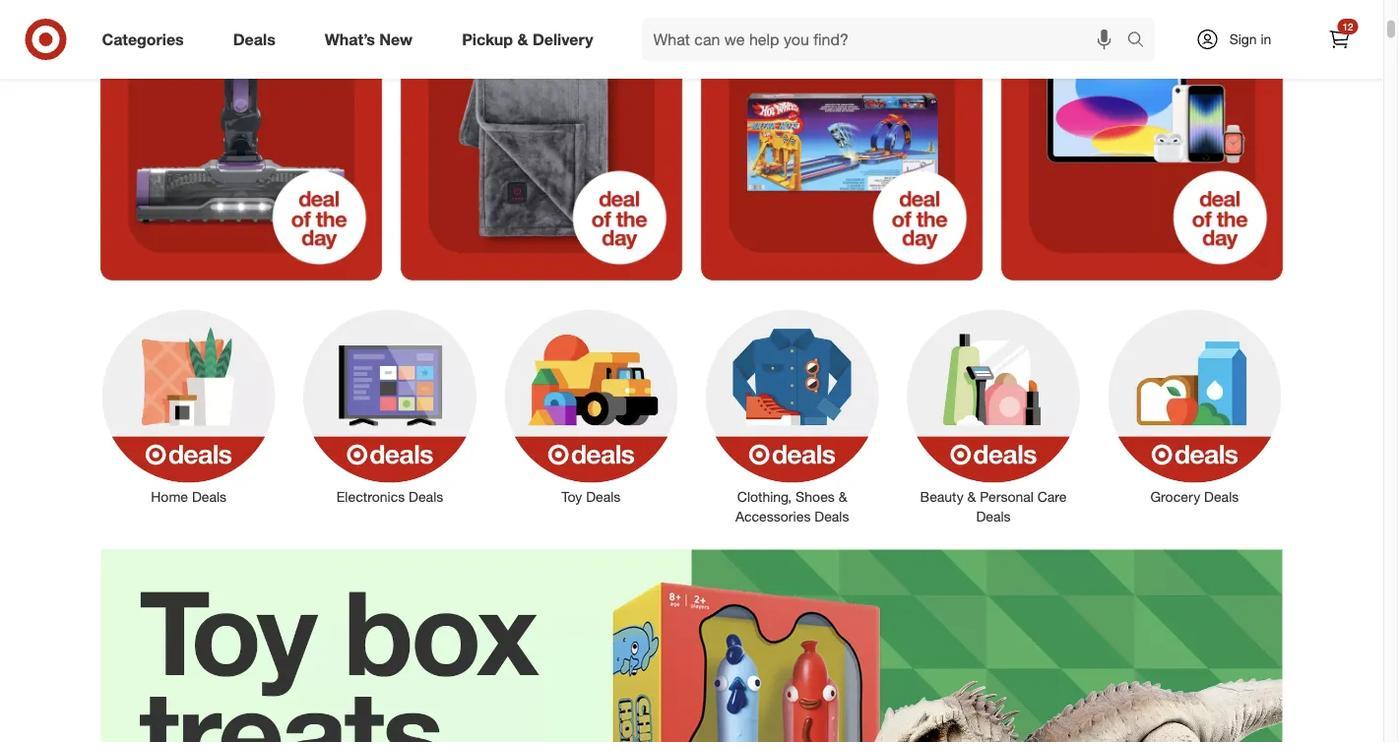 Task type: vqa. For each thing, say whether or not it's contained in the screenshot.
See results
no



Task type: locate. For each thing, give the bounding box(es) containing it.
deals link
[[216, 18, 300, 61]]

pickup & delivery
[[462, 30, 593, 49]]

what's new link
[[308, 18, 437, 61]]

sign in link
[[1179, 18, 1302, 61]]

electronics
[[337, 488, 405, 505]]

new
[[380, 30, 413, 49]]

toy box treats image
[[101, 550, 1283, 743]]

What can we help you find? suggestions appear below search field
[[642, 18, 1132, 61]]

clothing,
[[737, 488, 792, 505]]

deals right home
[[192, 488, 227, 505]]

search
[[1118, 32, 1166, 51]]

toy deals
[[562, 488, 621, 505]]

1 horizontal spatial &
[[839, 488, 847, 505]]

deals
[[233, 30, 276, 49], [192, 488, 227, 505], [409, 488, 443, 505], [586, 488, 621, 505], [1205, 488, 1239, 505], [815, 508, 849, 525], [976, 508, 1011, 525]]

12 link
[[1318, 18, 1362, 61]]

0 horizontal spatial &
[[518, 30, 528, 49]]

grocery
[[1151, 488, 1201, 505]]

home deals
[[151, 488, 227, 505]]

& inside beauty & personal care deals
[[968, 488, 976, 505]]

beauty & personal care deals link
[[893, 306, 1094, 526]]

what's new
[[325, 30, 413, 49]]

pickup
[[462, 30, 513, 49]]

toy
[[562, 488, 582, 505]]

beauty
[[920, 488, 964, 505]]

deals down shoes
[[815, 508, 849, 525]]

deals left what's
[[233, 30, 276, 49]]

& right shoes
[[839, 488, 847, 505]]

deals inside clothing, shoes & accessories deals
[[815, 508, 849, 525]]

in
[[1261, 31, 1272, 48]]

& right beauty
[[968, 488, 976, 505]]

home deals link
[[88, 306, 289, 507]]

deals right toy
[[586, 488, 621, 505]]

&
[[518, 30, 528, 49], [839, 488, 847, 505], [968, 488, 976, 505]]

sign in
[[1230, 31, 1272, 48]]

& inside clothing, shoes & accessories deals
[[839, 488, 847, 505]]

2 horizontal spatial &
[[968, 488, 976, 505]]

2 target deal of the day image from the left
[[401, 0, 682, 280]]

target deal of the day image
[[101, 0, 382, 280], [401, 0, 682, 280], [702, 0, 982, 280], [1002, 0, 1283, 280]]

& right the pickup
[[518, 30, 528, 49]]

personal
[[980, 488, 1034, 505]]

deals down personal at bottom right
[[976, 508, 1011, 525]]



Task type: describe. For each thing, give the bounding box(es) containing it.
toy deals link
[[491, 306, 692, 507]]

what's
[[325, 30, 375, 49]]

3 target deal of the day image from the left
[[702, 0, 982, 280]]

beauty & personal care deals
[[920, 488, 1067, 525]]

grocery deals link
[[1094, 306, 1296, 507]]

deals right grocery
[[1205, 488, 1239, 505]]

categories
[[102, 30, 184, 49]]

electronics deals
[[337, 488, 443, 505]]

clothing, shoes & accessories deals
[[736, 488, 849, 525]]

accessories
[[736, 508, 811, 525]]

grocery deals
[[1151, 488, 1239, 505]]

clothing, shoes & accessories deals link
[[692, 306, 893, 526]]

& for beauty
[[968, 488, 976, 505]]

12
[[1343, 20, 1354, 32]]

1 target deal of the day image from the left
[[101, 0, 382, 280]]

shoes
[[796, 488, 835, 505]]

delivery
[[533, 30, 593, 49]]

search button
[[1118, 18, 1166, 65]]

& for pickup
[[518, 30, 528, 49]]

4 target deal of the day image from the left
[[1002, 0, 1283, 280]]

sign
[[1230, 31, 1257, 48]]

deals right electronics at the bottom
[[409, 488, 443, 505]]

home
[[151, 488, 188, 505]]

pickup & delivery link
[[445, 18, 618, 61]]

deals inside beauty & personal care deals
[[976, 508, 1011, 525]]

electronics deals link
[[289, 306, 491, 507]]

care
[[1038, 488, 1067, 505]]

categories link
[[85, 18, 209, 61]]



